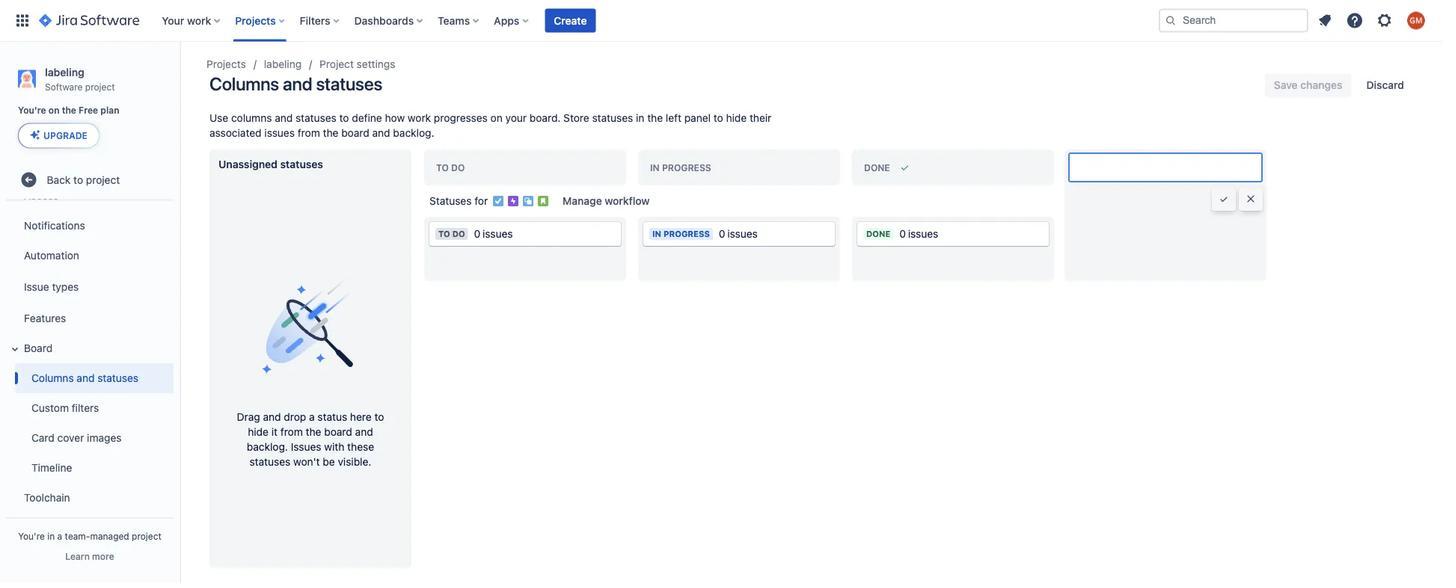 Task type: vqa. For each thing, say whether or not it's contained in the screenshot.
starred icon
no



Task type: describe. For each thing, give the bounding box(es) containing it.
unassigned
[[218, 158, 277, 171]]

done inside button
[[864, 162, 890, 173]]

learn
[[65, 551, 90, 562]]

drop
[[284, 411, 306, 423]]

be
[[323, 456, 335, 468]]

help image
[[1346, 12, 1364, 30]]

columns inside group
[[31, 372, 74, 384]]

to inside to do button
[[436, 162, 449, 173]]

work inside 'dropdown button'
[[187, 14, 211, 27]]

won't
[[293, 456, 320, 468]]

3 0 from the left
[[900, 228, 906, 240]]

and up it
[[263, 411, 281, 423]]

manage
[[563, 195, 602, 207]]

progresses
[[434, 112, 488, 124]]

back to project
[[47, 174, 120, 186]]

issues
[[291, 441, 321, 453]]

apps
[[494, 14, 519, 27]]

discard button
[[1357, 73, 1413, 97]]

status
[[318, 411, 347, 423]]

0 issues for do
[[474, 228, 513, 240]]

the left 'left'
[[647, 112, 663, 124]]

issues for done
[[908, 228, 938, 240]]

statuses left define
[[296, 112, 337, 124]]

workflow
[[605, 195, 650, 207]]

cover
[[57, 432, 84, 444]]

projects button
[[231, 9, 291, 33]]

1 horizontal spatial columns
[[209, 73, 279, 94]]

settings
[[357, 58, 395, 70]]

settings image
[[1376, 12, 1394, 30]]

card cover images link
[[15, 423, 174, 453]]

banner containing your work
[[0, 0, 1443, 42]]

discard
[[1366, 79, 1404, 91]]

card
[[31, 432, 55, 444]]

statuses right unassigned
[[280, 158, 323, 171]]

projects link
[[206, 55, 246, 73]]

define
[[352, 112, 382, 124]]

0 issues for progress
[[719, 228, 758, 240]]

free
[[79, 105, 98, 116]]

a inside drag and drop a status here to hide it from the board and backlog. issues with these statuses won't be visible.
[[309, 411, 315, 423]]

in inside use columns and statuses to define how work progresses on your board. store statuses in the left panel to hide their associated issues from the board and backlog.
[[636, 112, 644, 124]]

to right back
[[73, 174, 83, 186]]

plan
[[101, 105, 119, 116]]

backlog. inside use columns and statuses to define how work progresses on your board. store statuses in the left panel to hide their associated issues from the board and backlog.
[[393, 127, 434, 139]]

you're for you're on the free plan
[[18, 105, 46, 116]]

board button
[[6, 334, 174, 363]]

from inside drag and drop a status here to hide it from the board and backlog. issues with these statuses won't be visible.
[[280, 426, 303, 438]]

group containing access
[[3, 147, 174, 548]]

issues inside use columns and statuses to define how work progresses on your board. store statuses in the left panel to hide their associated issues from the board and backlog.
[[264, 127, 295, 139]]

from inside use columns and statuses to define how work progresses on your board. store statuses in the left panel to hide their associated issues from the board and backlog.
[[298, 127, 320, 139]]

types
[[52, 281, 79, 293]]

you're in a team-managed project
[[18, 531, 162, 542]]

1 horizontal spatial columns and statuses
[[209, 73, 382, 94]]

search image
[[1165, 15, 1177, 27]]

board inside drag and drop a status here to hide it from the board and backlog. issues with these statuses won't be visible.
[[324, 426, 352, 438]]

and inside group
[[77, 372, 95, 384]]

board
[[24, 342, 52, 355]]

in inside button
[[650, 162, 660, 173]]

dashboards button
[[350, 9, 429, 33]]

columns
[[231, 112, 272, 124]]

cancel image
[[1245, 193, 1257, 205]]

to right panel
[[714, 112, 723, 124]]

upgrade
[[43, 130, 87, 141]]

notifications link
[[6, 211, 174, 241]]

and right columns
[[275, 112, 293, 124]]

confirm image
[[1218, 193, 1230, 205]]

on inside use columns and statuses to define how work progresses on your board. store statuses in the left panel to hide their associated issues from the board and backlog.
[[490, 112, 503, 124]]

store
[[563, 112, 589, 124]]

done button
[[852, 150, 1054, 186]]

appswitcher icon image
[[13, 12, 31, 30]]

done column tick image
[[899, 162, 911, 174]]

and down here
[[355, 426, 373, 438]]

hide inside drag and drop a status here to hide it from the board and backlog. issues with these statuses won't be visible.
[[248, 426, 269, 438]]

project settings link
[[320, 55, 395, 73]]

how
[[385, 112, 405, 124]]

filters
[[300, 14, 330, 27]]

projects for projects link
[[206, 58, 246, 70]]

backlog. inside drag and drop a status here to hide it from the board and backlog. issues with these statuses won't be visible.
[[247, 441, 288, 453]]

their
[[750, 112, 772, 124]]

notifications
[[24, 220, 85, 232]]

images
[[87, 432, 122, 444]]

to do button
[[424, 150, 626, 186]]

statuses inside group
[[97, 372, 138, 384]]

the left free
[[62, 105, 76, 116]]

automation
[[24, 249, 79, 262]]

columns and statuses inside group
[[31, 372, 138, 384]]

filters
[[72, 402, 99, 414]]

dashboards
[[354, 14, 414, 27]]

work inside use columns and statuses to define how work progresses on your board. store statuses in the left panel to hide their associated issues from the board and backlog.
[[408, 112, 431, 124]]

0 horizontal spatial on
[[49, 105, 59, 116]]

more
[[92, 551, 114, 562]]

filters button
[[295, 9, 345, 33]]

access link
[[6, 181, 174, 211]]

features
[[24, 312, 66, 325]]

Search field
[[1159, 9, 1308, 33]]

use columns and statuses to define how work progresses on your board. store statuses in the left panel to hide their associated issues from the board and backlog.
[[209, 112, 772, 139]]

primary element
[[9, 0, 1159, 42]]

manage workflow button
[[554, 192, 659, 210]]

it
[[271, 426, 278, 438]]

create
[[554, 14, 587, 27]]

drag
[[237, 411, 260, 423]]

in progress button
[[638, 150, 840, 186]]

projects for projects dropdown button
[[235, 14, 276, 27]]

managed
[[90, 531, 129, 542]]

upgrade button
[[19, 124, 99, 148]]

do inside to do button
[[451, 162, 465, 173]]

panel
[[684, 112, 711, 124]]



Task type: locate. For each thing, give the bounding box(es) containing it.
0 for do
[[474, 228, 481, 240]]

3 0 issues from the left
[[900, 228, 938, 240]]

0 for progress
[[719, 228, 725, 240]]

hide left it
[[248, 426, 269, 438]]

board down define
[[341, 127, 369, 139]]

these
[[347, 441, 374, 453]]

1 vertical spatial you're
[[18, 531, 45, 542]]

timeline link
[[15, 453, 174, 483]]

in left 'left'
[[636, 112, 644, 124]]

2 vertical spatial project
[[132, 531, 162, 542]]

1 horizontal spatial hide
[[726, 112, 747, 124]]

features link
[[6, 304, 174, 334]]

None field
[[1070, 154, 1261, 181]]

labeling up the 'software'
[[45, 66, 84, 78]]

0 horizontal spatial hide
[[248, 426, 269, 438]]

statuses
[[429, 195, 472, 207]]

to do up statuses
[[436, 162, 465, 173]]

issues for to do
[[483, 228, 513, 240]]

backlog. down it
[[247, 441, 288, 453]]

1 horizontal spatial in
[[636, 112, 644, 124]]

and left "project settings" link
[[283, 73, 312, 94]]

0 issues down done column tick icon
[[900, 228, 938, 240]]

to do
[[436, 162, 465, 173], [438, 229, 465, 239]]

you're up upgrade "button"
[[18, 105, 46, 116]]

associated
[[209, 127, 262, 139]]

project inside the labeling software project
[[85, 81, 115, 92]]

back
[[47, 174, 71, 186]]

1 horizontal spatial 0
[[719, 228, 725, 240]]

with
[[324, 441, 344, 453]]

1 vertical spatial a
[[57, 531, 62, 542]]

apps button
[[489, 9, 534, 33]]

project for back to project
[[86, 174, 120, 186]]

issues down done column tick icon
[[908, 228, 938, 240]]

statuses right store
[[592, 112, 633, 124]]

0 vertical spatial progress
[[662, 162, 711, 173]]

1 vertical spatial hide
[[248, 426, 269, 438]]

0 horizontal spatial 0 issues
[[474, 228, 513, 240]]

learn more
[[65, 551, 114, 562]]

you're
[[18, 105, 46, 116], [18, 531, 45, 542]]

0 vertical spatial in
[[650, 162, 660, 173]]

notifications image
[[1316, 12, 1334, 30]]

1 0 issues from the left
[[474, 228, 513, 240]]

board.
[[530, 112, 561, 124]]

projects up labeling link
[[235, 14, 276, 27]]

your work
[[162, 14, 211, 27]]

columns and statuses up filters
[[31, 372, 138, 384]]

unassigned statuses
[[218, 158, 323, 171]]

toolchain
[[24, 492, 70, 504]]

projects inside projects dropdown button
[[235, 14, 276, 27]]

back to project link
[[6, 165, 174, 195]]

1 vertical spatial to do
[[438, 229, 465, 239]]

statuses inside drag and drop a status here to hide it from the board and backlog. issues with these statuses won't be visible.
[[250, 456, 291, 468]]

1 vertical spatial in
[[47, 531, 55, 542]]

labeling for labeling software project
[[45, 66, 84, 78]]

project up plan
[[85, 81, 115, 92]]

your work button
[[157, 9, 226, 33]]

0 down for
[[474, 228, 481, 240]]

0 vertical spatial do
[[451, 162, 465, 173]]

issues down for
[[483, 228, 513, 240]]

custom
[[31, 402, 69, 414]]

board
[[341, 127, 369, 139], [324, 426, 352, 438]]

1 vertical spatial progress
[[664, 229, 710, 239]]

0 vertical spatial project
[[85, 81, 115, 92]]

statuses up custom filters link
[[97, 372, 138, 384]]

software
[[45, 81, 83, 92]]

manage workflow
[[563, 195, 650, 207]]

on
[[49, 105, 59, 116], [490, 112, 503, 124]]

done
[[864, 162, 890, 173], [866, 229, 891, 239]]

issues
[[264, 127, 295, 139], [483, 228, 513, 240], [727, 228, 758, 240], [908, 228, 938, 240]]

0 vertical spatial hide
[[726, 112, 747, 124]]

0 issues down for
[[474, 228, 513, 240]]

project for labeling software project
[[85, 81, 115, 92]]

you're down toolchain
[[18, 531, 45, 542]]

and up filters
[[77, 372, 95, 384]]

0 vertical spatial columns
[[209, 73, 279, 94]]

your
[[162, 14, 184, 27]]

in up manage workflow button
[[650, 162, 660, 173]]

labeling
[[264, 58, 302, 70], [45, 66, 84, 78]]

in progress
[[650, 162, 711, 173], [652, 229, 710, 239]]

1 vertical spatial projects
[[206, 58, 246, 70]]

a left team-
[[57, 531, 62, 542]]

1 vertical spatial from
[[280, 426, 303, 438]]

the up unassigned statuses at the top of page
[[323, 127, 338, 139]]

you're on the free plan
[[18, 105, 119, 116]]

0 vertical spatial to
[[436, 162, 449, 173]]

on up upgrade "button"
[[49, 105, 59, 116]]

statuses
[[316, 73, 382, 94], [296, 112, 337, 124], [592, 112, 633, 124], [280, 158, 323, 171], [97, 372, 138, 384], [250, 456, 291, 468]]

1 vertical spatial columns and statuses
[[31, 372, 138, 384]]

work right how
[[408, 112, 431, 124]]

0 vertical spatial you're
[[18, 105, 46, 116]]

1 0 from the left
[[474, 228, 481, 240]]

work
[[187, 14, 211, 27], [408, 112, 431, 124]]

1 vertical spatial do
[[452, 229, 465, 239]]

1 horizontal spatial labeling
[[264, 58, 302, 70]]

statuses down it
[[250, 456, 291, 468]]

in progress inside button
[[650, 162, 711, 173]]

hide inside use columns and statuses to define how work progresses on your board. store statuses in the left panel to hide their associated issues from the board and backlog.
[[726, 112, 747, 124]]

1 vertical spatial in progress
[[652, 229, 710, 239]]

1 vertical spatial columns
[[31, 372, 74, 384]]

banner
[[0, 0, 1443, 42]]

0 vertical spatial projects
[[235, 14, 276, 27]]

from up unassigned statuses at the top of page
[[298, 127, 320, 139]]

teams button
[[433, 9, 485, 33]]

0 vertical spatial in
[[636, 112, 644, 124]]

backlog. down how
[[393, 127, 434, 139]]

1 horizontal spatial work
[[408, 112, 431, 124]]

toolchain link
[[6, 483, 174, 513]]

project
[[320, 58, 354, 70]]

1 horizontal spatial on
[[490, 112, 503, 124]]

1 vertical spatial in
[[652, 229, 661, 239]]

labeling for labeling
[[264, 58, 302, 70]]

issue types link
[[6, 271, 174, 304]]

from down drop
[[280, 426, 303, 438]]

1 vertical spatial project
[[86, 174, 120, 186]]

2 horizontal spatial 0 issues
[[900, 228, 938, 240]]

1 horizontal spatial backlog.
[[393, 127, 434, 139]]

0 vertical spatial to do
[[436, 162, 465, 173]]

statuses for
[[429, 195, 488, 207]]

statuses down project settings
[[316, 73, 382, 94]]

0 vertical spatial done
[[864, 162, 890, 173]]

0 down done column tick icon
[[900, 228, 906, 240]]

your profile and settings image
[[1407, 12, 1425, 30]]

0 issues down the in progress button
[[719, 228, 758, 240]]

the inside drag and drop a status here to hide it from the board and backlog. issues with these statuses won't be visible.
[[306, 426, 321, 438]]

jira software image
[[39, 12, 139, 30], [39, 12, 139, 30]]

columns
[[209, 73, 279, 94], [31, 372, 74, 384]]

learn more button
[[65, 551, 114, 563]]

issues down columns
[[264, 127, 295, 139]]

0 horizontal spatial in
[[47, 531, 55, 542]]

to down statuses
[[438, 229, 450, 239]]

access
[[24, 190, 59, 202]]

the up issues
[[306, 426, 321, 438]]

0 horizontal spatial backlog.
[[247, 441, 288, 453]]

projects
[[235, 14, 276, 27], [206, 58, 246, 70]]

in
[[636, 112, 644, 124], [47, 531, 55, 542]]

in
[[650, 162, 660, 173], [652, 229, 661, 239]]

a right drop
[[309, 411, 315, 423]]

sidebar navigation image
[[163, 60, 196, 90]]

in down manage workflow button
[[652, 229, 661, 239]]

work right 'your' on the left top of the page
[[187, 14, 211, 27]]

issue
[[24, 281, 49, 293]]

labeling inside the labeling software project
[[45, 66, 84, 78]]

to right here
[[374, 411, 384, 423]]

2 horizontal spatial 0
[[900, 228, 906, 240]]

and
[[283, 73, 312, 94], [275, 112, 293, 124], [372, 127, 390, 139], [77, 372, 95, 384], [263, 411, 281, 423], [355, 426, 373, 438]]

to
[[339, 112, 349, 124], [714, 112, 723, 124], [73, 174, 83, 186], [374, 411, 384, 423]]

0 horizontal spatial columns
[[31, 372, 74, 384]]

0 vertical spatial backlog.
[[393, 127, 434, 139]]

0
[[474, 228, 481, 240], [719, 228, 725, 240], [900, 228, 906, 240]]

0 vertical spatial columns and statuses
[[209, 73, 382, 94]]

automation link
[[6, 241, 174, 271]]

2 0 from the left
[[719, 228, 725, 240]]

1 vertical spatial done
[[866, 229, 891, 239]]

for
[[474, 195, 488, 207]]

from
[[298, 127, 320, 139], [280, 426, 303, 438]]

and down how
[[372, 127, 390, 139]]

issues for in progress
[[727, 228, 758, 240]]

progress inside button
[[662, 162, 711, 173]]

to do inside button
[[436, 162, 465, 173]]

to up statuses
[[436, 162, 449, 173]]

0 horizontal spatial work
[[187, 14, 211, 27]]

0 down the in progress button
[[719, 228, 725, 240]]

custom filters
[[31, 402, 99, 414]]

project right back
[[86, 174, 120, 186]]

0 horizontal spatial columns and statuses
[[31, 372, 138, 384]]

custom filters link
[[15, 393, 174, 423]]

empty net image
[[251, 263, 370, 383]]

team-
[[65, 531, 90, 542]]

0 vertical spatial a
[[309, 411, 315, 423]]

0 horizontal spatial 0
[[474, 228, 481, 240]]

hide left the their
[[726, 112, 747, 124]]

1 vertical spatial to
[[438, 229, 450, 239]]

2 you're from the top
[[18, 531, 45, 542]]

columns and statuses link
[[15, 363, 174, 393]]

2 0 issues from the left
[[719, 228, 758, 240]]

1 vertical spatial backlog.
[[247, 441, 288, 453]]

expand image
[[6, 340, 24, 358]]

0 vertical spatial board
[[341, 127, 369, 139]]

create button
[[545, 9, 596, 33]]

issue types
[[24, 281, 79, 293]]

your
[[505, 112, 527, 124]]

progress
[[662, 162, 711, 173], [664, 229, 710, 239]]

labeling link
[[264, 55, 302, 73]]

1 vertical spatial board
[[324, 426, 352, 438]]

do up statuses for
[[451, 162, 465, 173]]

1 vertical spatial work
[[408, 112, 431, 124]]

1 you're from the top
[[18, 105, 46, 116]]

0 horizontal spatial labeling
[[45, 66, 84, 78]]

project settings
[[320, 58, 395, 70]]

0 issues
[[474, 228, 513, 240], [719, 228, 758, 240], [900, 228, 938, 240]]

do down statuses for
[[452, 229, 465, 239]]

1 horizontal spatial 0 issues
[[719, 228, 758, 240]]

to do down statuses
[[438, 229, 465, 239]]

teams
[[438, 14, 470, 27]]

card cover images
[[31, 432, 122, 444]]

to left define
[[339, 112, 349, 124]]

0 vertical spatial work
[[187, 14, 211, 27]]

issues down the in progress button
[[727, 228, 758, 240]]

do
[[451, 162, 465, 173], [452, 229, 465, 239]]

0 vertical spatial in progress
[[650, 162, 711, 173]]

columns and statuses down project
[[209, 73, 382, 94]]

backlog.
[[393, 127, 434, 139], [247, 441, 288, 453]]

labeling down projects dropdown button
[[264, 58, 302, 70]]

here
[[350, 411, 372, 423]]

columns up custom
[[31, 372, 74, 384]]

board up with
[[324, 426, 352, 438]]

1 horizontal spatial a
[[309, 411, 315, 423]]

use
[[209, 112, 228, 124]]

project right "managed"
[[132, 531, 162, 542]]

columns up columns
[[209, 73, 279, 94]]

visible.
[[338, 456, 371, 468]]

group
[[3, 147, 174, 548]]

in left team-
[[47, 531, 55, 542]]

0 horizontal spatial a
[[57, 531, 62, 542]]

on left your
[[490, 112, 503, 124]]

0 vertical spatial from
[[298, 127, 320, 139]]

board inside use columns and statuses to define how work progresses on your board. store statuses in the left panel to hide their associated issues from the board and backlog.
[[341, 127, 369, 139]]

projects right sidebar navigation icon
[[206, 58, 246, 70]]

timeline
[[31, 462, 72, 474]]

left
[[666, 112, 682, 124]]

you're for you're in a team-managed project
[[18, 531, 45, 542]]

to inside drag and drop a status here to hide it from the board and backlog. issues with these statuses won't be visible.
[[374, 411, 384, 423]]



